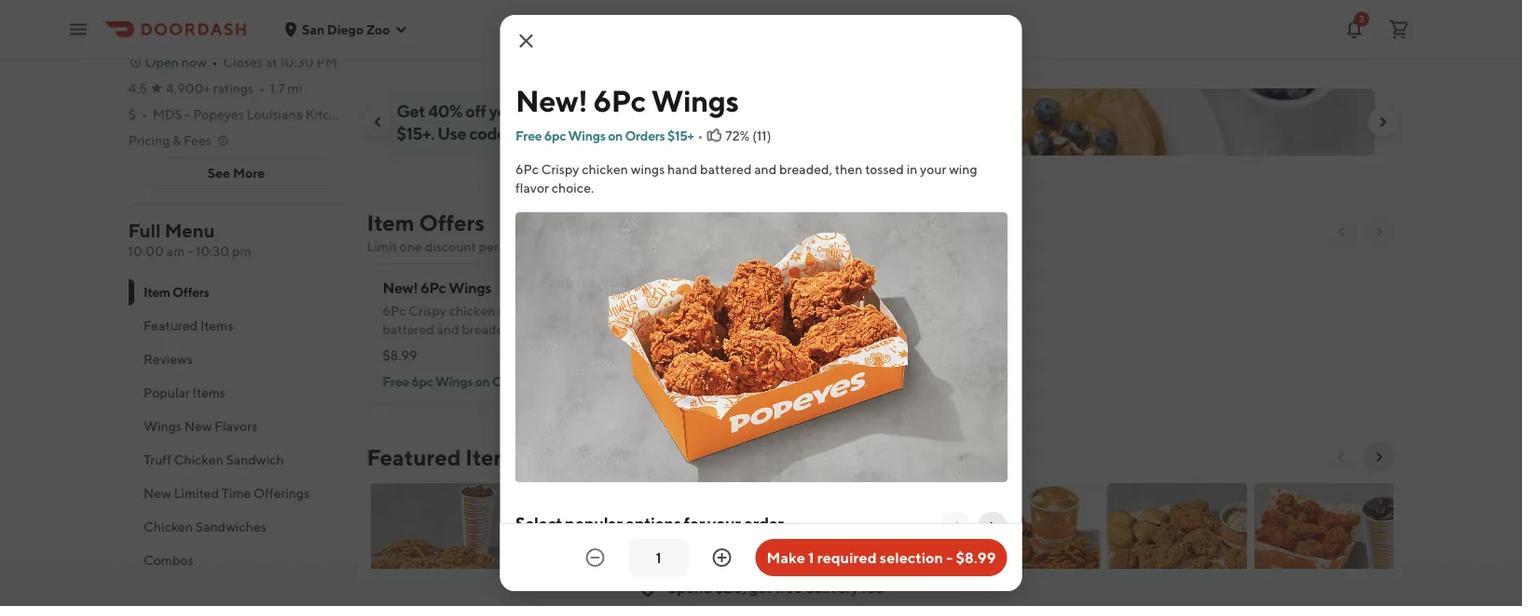 Task type: locate. For each thing, give the bounding box(es) containing it.
0 horizontal spatial chicken
[[449, 303, 495, 319]]

0 horizontal spatial offers
[[172, 285, 209, 300]]

1 vertical spatial flavor
[[443, 341, 476, 356]]

pm
[[232, 244, 251, 259]]

battered down 72%
[[700, 162, 751, 177]]

closes
[[223, 55, 263, 70]]

san
[[302, 21, 325, 37]]

increase quantity by 1 image
[[711, 547, 733, 570]]

6pc down 40deal,
[[515, 162, 538, 177]]

order up make
[[743, 514, 783, 534]]

1 horizontal spatial offers
[[419, 209, 485, 236]]

tossed inside new! 6pc wings 6pc crispy chicken wings hand battered and breaded, then tossed in your wing flavor choice. $8.99
[[548, 322, 587, 337]]

flavor
[[515, 180, 548, 196], [443, 341, 476, 356]]

crispy down one in the top left of the page
[[409, 303, 446, 319]]

1 horizontal spatial $15+
[[667, 128, 693, 144]]

featured up 5pc tenders combo image
[[367, 444, 461, 471]]

breaded, inside new! 6pc wings 6pc crispy chicken wings hand battered and breaded, then tossed in your wing flavor choice. $8.99
[[462, 322, 515, 337]]

0 vertical spatial new
[[184, 419, 211, 434]]

orders down new! 6pc wings 6pc crispy chicken wings hand battered and breaded, then tossed in your wing flavor choice. $8.99
[[492, 374, 532, 390]]

items up select
[[465, 444, 523, 471]]

new! inside new! 6pc wings 6pc crispy chicken wings hand battered and breaded, then tossed in your wing flavor choice. $8.99
[[383, 279, 418, 297]]

offers inside item offers limit one discount per order
[[419, 209, 485, 236]]

1 vertical spatial chicken
[[449, 303, 495, 319]]

0 vertical spatial for
[[619, 123, 640, 143]]

•
[[212, 55, 218, 70], [259, 81, 265, 96], [141, 107, 147, 122], [697, 128, 703, 144]]

- for full
[[187, 244, 193, 259]]

wings inside 6pc crispy chicken wings hand battered and breaded, then tossed in your wing flavor choice.
[[630, 162, 664, 177]]

wings
[[630, 162, 664, 177], [498, 303, 532, 319]]

1 vertical spatial previous button of carousel image
[[1334, 225, 1349, 240]]

combos button
[[128, 544, 344, 578]]

wings inside new! 6pc wings 6pc crispy chicken wings hand battered and breaded, then tossed in your wing flavor choice. $8.99
[[449, 279, 491, 297]]

for right options
[[683, 514, 704, 534]]

hand inside new! 6pc wings 6pc crispy chicken wings hand battered and breaded, then tossed in your wing flavor choice. $8.99
[[535, 303, 565, 319]]

fee
[[862, 579, 884, 597]]

now
[[181, 55, 207, 70]]

wing
[[949, 162, 977, 177], [412, 341, 440, 356]]

crispy down 40deal,
[[541, 162, 579, 177]]

next button of carousel image
[[1375, 115, 1390, 130], [1372, 450, 1387, 465]]

0 vertical spatial tossed
[[865, 162, 904, 177]]

0 horizontal spatial tossed
[[548, 322, 587, 337]]

free inside new! 6pc wings dialog
[[515, 128, 541, 144]]

6pc up featured items heading on the left of the page
[[411, 374, 433, 390]]

new!
[[515, 83, 587, 118], [383, 279, 418, 297]]

- inside button
[[946, 549, 953, 567]]

in
[[906, 162, 917, 177], [589, 322, 600, 337]]

1 horizontal spatial breaded,
[[779, 162, 832, 177]]

0 vertical spatial $8.99
[[383, 348, 417, 364]]

previous button of carousel image left next button of carousel icon
[[1334, 225, 1349, 240]]

new! for new! 6pc wings 6pc crispy chicken wings hand battered and breaded, then tossed in your wing flavor choice. $8.99
[[383, 279, 418, 297]]

add for the new! 12pc wings combo image on the right bottom
[[1346, 582, 1372, 597]]

add button
[[669, 364, 717, 394], [367, 480, 514, 607], [514, 480, 661, 607], [661, 480, 809, 607], [809, 480, 956, 607], [1250, 480, 1398, 607], [451, 575, 499, 605], [598, 575, 646, 605], [746, 575, 794, 605], [893, 575, 941, 605], [1335, 575, 1383, 605]]

popular
[[565, 514, 622, 534]]

featured items
[[143, 318, 233, 334], [367, 444, 523, 471]]

reviews button
[[128, 343, 344, 377]]

for
[[619, 123, 640, 143], [683, 514, 704, 534]]

and down (11)
[[754, 162, 776, 177]]

0 items, open order cart image
[[1388, 18, 1410, 41]]

spend
[[668, 579, 712, 597]]

one
[[400, 239, 422, 254]]

0 horizontal spatial flavor
[[443, 341, 476, 356]]

items up reviews button
[[200, 318, 233, 334]]

then inside new! 6pc wings 6pc crispy chicken wings hand battered and breaded, then tossed in your wing flavor choice. $8.99
[[518, 322, 545, 337]]

flavor inside new! 6pc wings 6pc crispy chicken wings hand battered and breaded, then tossed in your wing flavor choice. $8.99
[[443, 341, 476, 356]]

$15+ down new! 6pc wings 6pc crispy chicken wings hand battered and breaded, then tossed in your wing flavor choice. $8.99
[[535, 374, 561, 390]]

choice.
[[551, 180, 593, 196], [479, 341, 521, 356]]

new! down one in the top left of the page
[[383, 279, 418, 297]]

items inside button
[[192, 385, 225, 401]]

72% (11)
[[725, 128, 771, 144]]

and down discount
[[437, 322, 459, 337]]

to
[[684, 101, 699, 121]]

sandwiches
[[195, 520, 266, 535]]

free
[[515, 128, 541, 144], [383, 374, 409, 390]]

new down truff
[[143, 486, 171, 501]]

close new! 6pc wings image
[[515, 30, 537, 52]]

time
[[221, 486, 250, 501]]

select
[[515, 514, 562, 534]]

1 vertical spatial featured
[[367, 444, 461, 471]]

item offers
[[143, 285, 209, 300]]

new! inside dialog
[[515, 83, 587, 118]]

and inside 6pc crispy chicken wings hand battered and breaded, then tossed in your wing flavor choice.
[[754, 162, 776, 177]]

in inside 6pc crispy chicken wings hand battered and breaded, then tossed in your wing flavor choice.
[[906, 162, 917, 177]]

crispy inside 6pc crispy chicken wings hand battered and breaded, then tossed in your wing flavor choice.
[[541, 162, 579, 177]]

wings down popular
[[143, 419, 181, 434]]

at
[[265, 55, 277, 70]]

1 vertical spatial in
[[589, 322, 600, 337]]

1 horizontal spatial $8.99
[[956, 549, 996, 567]]

chicken
[[174, 453, 223, 468], [143, 520, 193, 535]]

order
[[501, 239, 533, 254], [743, 514, 783, 534]]

new down popular items
[[184, 419, 211, 434]]

free up featured items heading on the left of the page
[[383, 374, 409, 390]]

featured inside "button"
[[143, 318, 197, 334]]

1 horizontal spatial featured items
[[367, 444, 523, 471]]

0 vertical spatial free
[[515, 128, 541, 144]]

more
[[233, 165, 265, 181]]

wing inside new! 6pc wings 6pc crispy chicken wings hand battered and breaded, then tossed in your wing flavor choice. $8.99
[[412, 341, 440, 356]]

item up the "limit"
[[367, 209, 414, 236]]

featured items down item offers
[[143, 318, 233, 334]]

1 vertical spatial tossed
[[548, 322, 587, 337]]

orders.
[[569, 101, 620, 121]]

0 horizontal spatial new!
[[383, 279, 418, 297]]

- right "mds"
[[185, 107, 191, 122]]

0 vertical spatial items
[[200, 318, 233, 334]]

1 vertical spatial for
[[683, 514, 704, 534]]

10:30
[[280, 55, 314, 70], [195, 244, 229, 259]]

0 vertical spatial order
[[501, 239, 533, 254]]

0 horizontal spatial hand
[[535, 303, 565, 319]]

wings down 45
[[630, 162, 664, 177]]

0 vertical spatial on
[[732, 101, 751, 121]]

kitchen
[[305, 107, 352, 122]]

flavors
[[214, 419, 257, 434]]

crispy
[[541, 162, 579, 177], [409, 303, 446, 319]]

0 horizontal spatial on
[[475, 374, 490, 390]]

3
[[1359, 14, 1365, 24]]

1 horizontal spatial on
[[607, 128, 622, 144]]

1 vertical spatial offers
[[172, 285, 209, 300]]

0 vertical spatial chicken
[[174, 453, 223, 468]]

1 vertical spatial and
[[437, 322, 459, 337]]

chicken down 'wings new flavors'
[[174, 453, 223, 468]]

truff
[[143, 453, 171, 468]]

1 vertical spatial $8.99
[[956, 549, 996, 567]]

10:30 left pm
[[195, 244, 229, 259]]

0 vertical spatial new!
[[515, 83, 587, 118]]

1 vertical spatial crispy
[[409, 303, 446, 319]]

free 6pc wings on orders $15+ down new! 6pc wings 6pc crispy chicken wings hand battered and breaded, then tossed in your wing flavor choice. $8.99
[[383, 374, 561, 390]]

1 vertical spatial battered
[[383, 322, 434, 337]]

choice. inside 6pc crispy chicken wings hand battered and breaded, then tossed in your wing flavor choice.
[[551, 180, 593, 196]]

0 vertical spatial item
[[367, 209, 414, 236]]

offerings
[[253, 486, 309, 501]]

add for 5pc tenders combo image
[[462, 582, 488, 597]]

new
[[184, 419, 211, 434], [143, 486, 171, 501]]

am
[[167, 244, 185, 259]]

items inside "button"
[[200, 318, 233, 334]]

1 vertical spatial breaded,
[[462, 322, 515, 337]]

0 vertical spatial -
[[185, 107, 191, 122]]

1 vertical spatial next button of carousel image
[[1372, 450, 1387, 465]]

10:30 inside the full menu 10:00 am - 10:30 pm
[[195, 244, 229, 259]]

1 vertical spatial choice.
[[479, 341, 521, 356]]

1 horizontal spatial wing
[[949, 162, 977, 177]]

use
[[437, 123, 466, 143]]

6pc up valid
[[593, 83, 645, 118]]

1 horizontal spatial 6pc
[[544, 128, 565, 144]]

chicken down per
[[449, 303, 495, 319]]

1 horizontal spatial wings
[[630, 162, 664, 177]]

1 vertical spatial new
[[143, 486, 171, 501]]

6pc inside new! 6pc wings dialog
[[544, 128, 565, 144]]

breaded,
[[779, 162, 832, 177], [462, 322, 515, 337]]

1 vertical spatial order
[[743, 514, 783, 534]]

0 vertical spatial hand
[[667, 162, 697, 177]]

1 vertical spatial featured items
[[367, 444, 523, 471]]

hand inside 6pc crispy chicken wings hand battered and breaded, then tossed in your wing flavor choice.
[[667, 162, 697, 177]]

select popular options for your order
[[515, 514, 783, 534]]

1 vertical spatial free
[[383, 374, 409, 390]]

6pc down "2"
[[544, 128, 565, 144]]

for left 45
[[619, 123, 640, 143]]

0 horizontal spatial wings
[[498, 303, 532, 319]]

0 vertical spatial then
[[835, 162, 862, 177]]

chicken down valid
[[581, 162, 628, 177]]

featured inside heading
[[367, 444, 461, 471]]

- down previous icon
[[946, 549, 953, 567]]

days
[[665, 123, 699, 143]]

1 vertical spatial wing
[[412, 341, 440, 356]]

1 horizontal spatial then
[[835, 162, 862, 177]]

new limited time offerings
[[143, 486, 309, 501]]

wings down per
[[449, 279, 491, 297]]

pricing
[[128, 133, 170, 148]]

1 horizontal spatial new
[[184, 419, 211, 434]]

0 vertical spatial 6pc
[[544, 128, 565, 144]]

1 horizontal spatial new!
[[515, 83, 587, 118]]

1 horizontal spatial for
[[683, 514, 704, 534]]

previous button of carousel image left get
[[371, 115, 385, 130]]

1 horizontal spatial order
[[743, 514, 783, 534]]

4,900+
[[166, 81, 210, 96]]

select promotional banner element
[[839, 156, 921, 189]]

• down to
[[697, 128, 703, 144]]

on down "orders."
[[607, 128, 622, 144]]

open menu image
[[67, 18, 89, 41]]

- for make
[[946, 549, 953, 567]]

offers for item offers limit one discount per order
[[419, 209, 485, 236]]

san diego zoo button
[[283, 21, 409, 37]]

2 vertical spatial items
[[465, 444, 523, 471]]

0 vertical spatial free 6pc wings on orders $15+
[[515, 128, 693, 144]]

0 vertical spatial in
[[906, 162, 917, 177]]

offers down 'am'
[[172, 285, 209, 300]]

per
[[479, 239, 498, 254]]

6pc inside 6pc crispy chicken wings hand battered and breaded, then tossed in your wing flavor choice.
[[515, 162, 538, 177]]

previous button of carousel image for next button of carousel image to the bottom
[[1334, 450, 1349, 465]]

$15+ inside new! 6pc wings dialog
[[667, 128, 693, 144]]

2 vertical spatial -
[[946, 549, 953, 567]]

1 horizontal spatial free
[[515, 128, 541, 144]]

new! up 40deal,
[[515, 83, 587, 118]]

- right 'am'
[[187, 244, 193, 259]]

valid
[[581, 123, 616, 143]]

your inside new! 6pc wings 6pc crispy chicken wings hand battered and breaded, then tossed in your wing flavor choice. $8.99
[[383, 341, 409, 356]]

$15+
[[667, 128, 693, 144], [535, 374, 561, 390]]

featured items up 5pc tenders combo image
[[367, 444, 523, 471]]

featured items heading
[[367, 443, 523, 473]]

- inside the full menu 10:00 am - 10:30 pm
[[187, 244, 193, 259]]

item inside item offers limit one discount per order
[[367, 209, 414, 236]]

offers up discount
[[419, 209, 485, 236]]

1 horizontal spatial chicken
[[581, 162, 628, 177]]

1 vertical spatial -
[[187, 244, 193, 259]]

0 vertical spatial featured items
[[143, 318, 233, 334]]

0 vertical spatial battered
[[700, 162, 751, 177]]

then
[[835, 162, 862, 177], [518, 322, 545, 337]]

reviews
[[143, 352, 192, 367]]

0 vertical spatial wings
[[630, 162, 664, 177]]

add for the 3pc signature chicken combo image
[[904, 582, 930, 597]]

2
[[557, 101, 566, 121]]

on up 72%
[[732, 101, 751, 121]]

0 horizontal spatial breaded,
[[462, 322, 515, 337]]

discount
[[425, 239, 476, 254]]

0 vertical spatial crispy
[[541, 162, 579, 177]]

item down 10:00
[[143, 285, 170, 300]]

1 horizontal spatial orders
[[624, 128, 665, 144]]

order right per
[[501, 239, 533, 254]]

0 vertical spatial featured
[[143, 318, 197, 334]]

items inside heading
[[465, 444, 523, 471]]

1 horizontal spatial tossed
[[865, 162, 904, 177]]

1 horizontal spatial crispy
[[541, 162, 579, 177]]

10:30 right 'at'
[[280, 55, 314, 70]]

add
[[680, 371, 706, 387], [462, 582, 488, 597], [610, 582, 635, 597], [757, 582, 783, 597], [904, 582, 930, 597], [1346, 582, 1372, 597]]

chicken inside new! 6pc wings 6pc crispy chicken wings hand battered and breaded, then tossed in your wing flavor choice. $8.99
[[449, 303, 495, 319]]

0 horizontal spatial for
[[619, 123, 640, 143]]

previous button of carousel image
[[371, 115, 385, 130], [1334, 225, 1349, 240], [1334, 450, 1349, 465]]

0 vertical spatial chicken
[[581, 162, 628, 177]]

5pc tenders combo image
[[371, 484, 510, 607]]

1 horizontal spatial battered
[[700, 162, 751, 177]]

1 vertical spatial then
[[518, 322, 545, 337]]

0 vertical spatial offers
[[419, 209, 485, 236]]

(11)
[[752, 128, 771, 144]]

0 horizontal spatial item
[[143, 285, 170, 300]]

on down new! 6pc wings 6pc crispy chicken wings hand battered and breaded, then tossed in your wing flavor choice. $8.99
[[475, 374, 490, 390]]

0 horizontal spatial crispy
[[409, 303, 446, 319]]

see more
[[208, 165, 265, 181]]

$
[[128, 107, 136, 122]]

save
[[623, 101, 658, 121]]

1 horizontal spatial hand
[[667, 162, 697, 177]]

breaded, down the orders
[[779, 162, 832, 177]]

on inside get 40% off your first 2 orders. save up to $10 on orders $15+.  use code 40deal, valid for 45 days
[[732, 101, 751, 121]]

previous button of carousel image up the new! 12pc wings combo image on the right bottom
[[1334, 450, 1349, 465]]

1 horizontal spatial featured
[[367, 444, 461, 471]]

orders
[[624, 128, 665, 144], [492, 374, 532, 390]]

featured
[[143, 318, 197, 334], [367, 444, 461, 471]]

next button of carousel image
[[1372, 225, 1387, 240]]

0 horizontal spatial in
[[589, 322, 600, 337]]

featured up reviews
[[143, 318, 197, 334]]

new! 6pc wings
[[515, 83, 738, 118]]

make 1 required selection - $8.99
[[767, 549, 996, 567]]

orders down save
[[624, 128, 665, 144]]

items up 'wings new flavors'
[[192, 385, 225, 401]]

0 vertical spatial wing
[[949, 162, 977, 177]]

free 6pc wings on orders $15+ down "orders."
[[515, 128, 693, 144]]

battered down one in the top left of the page
[[383, 322, 434, 337]]

1 horizontal spatial flavor
[[515, 180, 548, 196]]

0 horizontal spatial $8.99
[[383, 348, 417, 364]]

6pc
[[544, 128, 565, 144], [411, 374, 433, 390]]

free down 'first'
[[515, 128, 541, 144]]

2 vertical spatial on
[[475, 374, 490, 390]]

1 vertical spatial hand
[[535, 303, 565, 319]]

$15+ down the 'up'
[[667, 128, 693, 144]]

0 vertical spatial breaded,
[[779, 162, 832, 177]]

breaded, down per
[[462, 322, 515, 337]]

0 horizontal spatial free
[[383, 374, 409, 390]]

chicken up 'combos'
[[143, 520, 193, 535]]

0 vertical spatial orders
[[624, 128, 665, 144]]

1 vertical spatial new!
[[383, 279, 418, 297]]

wings down per
[[498, 303, 532, 319]]

0 horizontal spatial 10:30
[[195, 244, 229, 259]]

1 horizontal spatial in
[[906, 162, 917, 177]]

1 vertical spatial on
[[607, 128, 622, 144]]

code
[[469, 123, 506, 143]]



Task type: vqa. For each thing, say whether or not it's contained in the screenshot.
CATERING-PAN DULCE TRAY image
no



Task type: describe. For each thing, give the bounding box(es) containing it.
featured items inside "button"
[[143, 318, 233, 334]]

40deal,
[[509, 123, 578, 143]]

sandwich
[[226, 453, 283, 468]]

flavor inside 6pc crispy chicken wings hand battered and breaded, then tossed in your wing flavor choice.
[[515, 180, 548, 196]]

0 horizontal spatial 6pc
[[411, 374, 433, 390]]

truff chicken sandwich
[[143, 453, 283, 468]]

decrease quantity by 1 image
[[584, 547, 606, 570]]

add for 12pc signature chicken family meal image
[[610, 582, 635, 597]]

required
[[817, 549, 877, 567]]

in inside new! 6pc wings 6pc crispy chicken wings hand battered and breaded, then tossed in your wing flavor choice. $8.99
[[589, 322, 600, 337]]

$8.99 inside make 1 required selection - $8.99 button
[[956, 549, 996, 567]]

popeyes
[[193, 107, 244, 122]]

group order button
[[386, 6, 487, 35]]

full menu 10:00 am - 10:30 pm
[[128, 220, 251, 259]]

new! for new! 6pc wings
[[515, 83, 587, 118]]

make
[[767, 549, 805, 567]]

$10
[[702, 101, 729, 121]]

choice. inside new! 6pc wings 6pc crispy chicken wings hand battered and breaded, then tossed in your wing flavor choice. $8.99
[[479, 341, 521, 356]]

0 vertical spatial previous button of carousel image
[[371, 115, 385, 130]]

new limited time offerings button
[[128, 477, 344, 511]]

options
[[625, 514, 680, 534]]

order
[[439, 13, 476, 28]]

breaded, inside 6pc crispy chicken wings hand battered and breaded, then tossed in your wing flavor choice.
[[779, 162, 832, 177]]

tossed inside 6pc crispy chicken wings hand battered and breaded, then tossed in your wing flavor choice.
[[865, 162, 904, 177]]

wings inside button
[[143, 419, 181, 434]]

zoo
[[366, 21, 390, 37]]

12pc signature chicken family meal image
[[518, 484, 658, 607]]

$8.99 inside new! 6pc wings 6pc crispy chicken wings hand battered and breaded, then tossed in your wing flavor choice. $8.99
[[383, 348, 417, 364]]

chicken sandwiches button
[[128, 511, 344, 544]]

wings new flavors button
[[128, 410, 344, 444]]

item for item offers limit one discount per order
[[367, 209, 414, 236]]

new! 6pc wings 6pc crispy chicken wings hand battered and breaded, then tossed in your wing flavor choice. $8.99
[[383, 279, 600, 364]]

8pc signature chicken family meal image
[[1107, 484, 1247, 607]]

chicken sandwiches
[[143, 520, 266, 535]]

3pc signature chicken combo image
[[812, 484, 952, 607]]

battered inside new! 6pc wings 6pc crispy chicken wings hand battered and breaded, then tossed in your wing flavor choice. $8.99
[[383, 322, 434, 337]]

add for spicy chicken sandwich combo image in the bottom of the page
[[757, 582, 783, 597]]

0 horizontal spatial new
[[143, 486, 171, 501]]

menu
[[165, 220, 215, 242]]

$20,
[[715, 579, 746, 597]]

open
[[145, 55, 179, 70]]

for inside get 40% off your first 2 orders. save up to $10 on orders $15+.  use code 40deal, valid for 45 days
[[619, 123, 640, 143]]

1 vertical spatial chicken
[[143, 520, 193, 535]]

previous button of carousel image for next button of carousel icon
[[1334, 225, 1349, 240]]

popular
[[143, 385, 189, 401]]

item for item offers
[[143, 285, 170, 300]]

items for featured items "button"
[[200, 318, 233, 334]]

get
[[397, 101, 425, 121]]

selection
[[880, 549, 943, 567]]

mds
[[153, 107, 182, 122]]

free
[[775, 579, 802, 597]]

full
[[128, 220, 161, 242]]

0 horizontal spatial orders
[[492, 374, 532, 390]]

next image
[[985, 520, 1000, 535]]

order inside item offers limit one discount per order
[[501, 239, 533, 254]]

dashpass
[[149, 28, 207, 44]]

limited
[[173, 486, 219, 501]]

for inside new! 6pc wings dialog
[[683, 514, 704, 534]]

truff chicken sandwich button
[[128, 444, 344, 477]]

new! 12pc wings combo image
[[1254, 484, 1394, 607]]

Current quantity is 1 number field
[[640, 548, 677, 569]]

featured items button
[[128, 309, 344, 343]]

wings new flavors
[[143, 419, 257, 434]]

• right now
[[212, 55, 218, 70]]

mi
[[288, 81, 302, 96]]

group
[[398, 13, 437, 28]]

10:00
[[128, 244, 164, 259]]

get 40% off your first 2 orders. save up to $10 on orders $15+.  use code 40deal, valid for 45 days
[[397, 101, 801, 143]]

1 vertical spatial free 6pc wings on orders $15+
[[383, 374, 561, 390]]

then inside 6pc crispy chicken wings hand battered and breaded, then tossed in your wing flavor choice.
[[835, 162, 862, 177]]

make 1 required selection - $8.99 button
[[755, 540, 1007, 577]]

orders inside new! 6pc wings dialog
[[624, 128, 665, 144]]

free 6pc wings on orders $15+ inside new! 6pc wings dialog
[[515, 128, 693, 144]]

• right $
[[141, 107, 147, 122]]

new! 6pc wings dialog
[[500, 15, 1022, 607]]

limit
[[367, 239, 397, 254]]

combos
[[143, 553, 193, 569]]

item offers heading
[[367, 208, 485, 238]]

wings up days
[[651, 83, 738, 118]]

family feast image
[[960, 484, 1099, 607]]

and inside new! 6pc wings 6pc crispy chicken wings hand battered and breaded, then tossed in your wing flavor choice. $8.99
[[437, 322, 459, 337]]

1
[[808, 549, 814, 567]]

spicy chicken sandwich combo image
[[665, 484, 805, 607]]

45
[[643, 123, 662, 143]]

1 horizontal spatial 10:30
[[280, 55, 314, 70]]

see more button
[[129, 158, 343, 188]]

order inside new! 6pc wings dialog
[[743, 514, 783, 534]]

pricing & fees
[[128, 133, 211, 148]]

wing inside 6pc crispy chicken wings hand battered and breaded, then tossed in your wing flavor choice.
[[949, 162, 977, 177]]

notification bell image
[[1343, 18, 1366, 41]]

your inside get 40% off your first 2 orders. save up to $10 on orders $15+.  use code 40deal, valid for 45 days
[[489, 101, 522, 121]]

group order
[[398, 13, 476, 28]]

ratings
[[213, 81, 253, 96]]

0 vertical spatial next button of carousel image
[[1375, 115, 1390, 130]]

items for popular items button
[[192, 385, 225, 401]]

off
[[465, 101, 486, 121]]

offers for item offers
[[172, 285, 209, 300]]

• left 1.7
[[259, 81, 265, 96]]

wings inside new! 6pc wings 6pc crispy chicken wings hand battered and breaded, then tossed in your wing flavor choice. $8.99
[[498, 303, 532, 319]]

item offers limit one discount per order
[[367, 209, 533, 254]]

previous image
[[947, 520, 962, 535]]

$ • mds - popeyes louisiana kitchen
[[128, 107, 352, 122]]

popular items
[[143, 385, 225, 401]]

• inside new! 6pc wings dialog
[[697, 128, 703, 144]]

on inside new! 6pc wings dialog
[[607, 128, 622, 144]]

crispy inside new! 6pc wings 6pc crispy chicken wings hand battered and breaded, then tossed in your wing flavor choice. $8.99
[[409, 303, 446, 319]]

first
[[525, 101, 554, 121]]

chicken inside 6pc crispy chicken wings hand battered and breaded, then tossed in your wing flavor choice.
[[581, 162, 628, 177]]

6pc crispy chicken wings hand battered and breaded, then tossed in your wing flavor choice.
[[515, 162, 977, 196]]

6pc down discount
[[420, 279, 446, 297]]

1 vertical spatial $15+
[[535, 374, 561, 390]]

&
[[173, 133, 181, 148]]

4,900+ ratings •
[[166, 81, 265, 96]]

diego
[[327, 21, 364, 37]]

your inside 6pc crispy chicken wings hand battered and breaded, then tossed in your wing flavor choice.
[[920, 162, 946, 177]]

pricing & fees button
[[128, 131, 230, 150]]

wings down "orders."
[[568, 128, 605, 144]]

6pc down the "limit"
[[383, 303, 406, 319]]

get
[[749, 579, 772, 597]]

1.7 mi
[[270, 81, 302, 96]]

louisiana
[[247, 107, 303, 122]]

battered inside 6pc crispy chicken wings hand battered and breaded, then tossed in your wing flavor choice.
[[700, 162, 751, 177]]

see
[[208, 165, 230, 181]]

san diego zoo
[[302, 21, 390, 37]]

wings down new! 6pc wings 6pc crispy chicken wings hand battered and breaded, then tossed in your wing flavor choice. $8.99
[[435, 374, 473, 390]]

open now
[[145, 55, 207, 70]]

popular items button
[[128, 377, 344, 410]]

72%
[[725, 128, 749, 144]]

• closes at 10:30 pm
[[212, 55, 337, 70]]

fees
[[184, 133, 211, 148]]

1.7
[[270, 81, 285, 96]]



